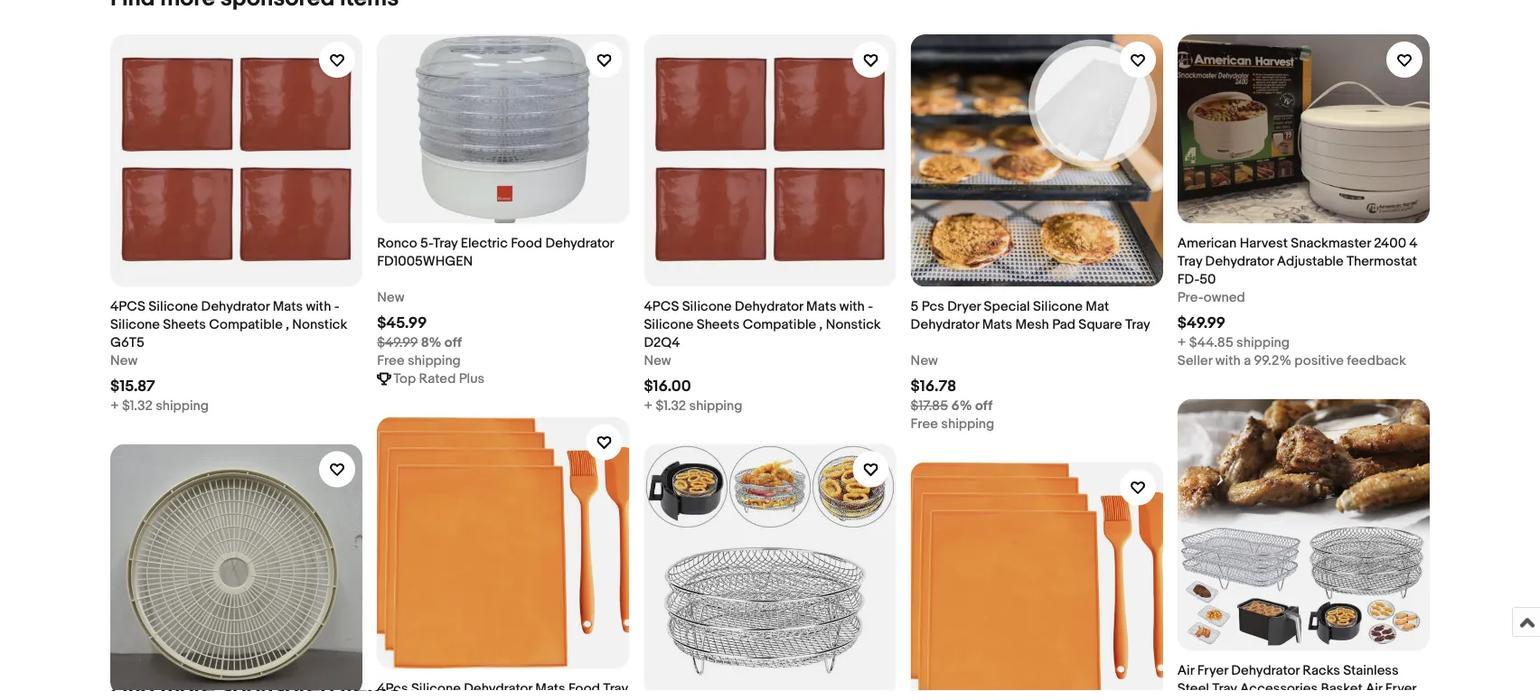 Task type: describe. For each thing, give the bounding box(es) containing it.
basket
[[1321, 681, 1363, 691]]

$1.32 for $15.87
[[122, 398, 153, 415]]

shipping for $49.99
[[1236, 335, 1290, 352]]

special
[[984, 299, 1030, 315]]

dehydrator inside the air fryer dehydrator racks stainless steel tray accessories basket air frye
[[1231, 663, 1300, 680]]

dryer
[[947, 299, 981, 315]]

compatible for $16.00
[[743, 317, 816, 333]]

silicone inside 5 pcs dryer special silicone mat dehydrator mats mesh pad square tray
[[1033, 299, 1083, 315]]

new text field for $16.00
[[644, 352, 671, 370]]

$16.00 text field
[[644, 377, 691, 396]]

ronco
[[377, 236, 417, 252]]

$49.99 inside 'american harvest snackmaster 2400 4 tray dehydrator adjustable thermostat fd-50 pre-owned $49.99 + $44.85 shipping seller with a 99.2% positive feedback'
[[1177, 314, 1226, 333]]

new inside 4pcs silicone dehydrator mats with - silicone sheets compatible , nonstick g6t5 new $15.87 + $1.32 shipping
[[110, 353, 138, 369]]

+ for $15.87
[[110, 398, 119, 415]]

mats for $15.87
[[273, 299, 303, 315]]

4pcs silicone dehydrator mats with - silicone sheets compatible , nonstick d2q4 new $16.00 + $1.32 shipping
[[644, 299, 881, 415]]

$49.99 inside new $45.99 $49.99 8% off free shipping
[[377, 335, 418, 352]]

with for $15.87
[[306, 299, 331, 315]]

owned
[[1204, 290, 1245, 306]]

new $16.78 $17.85 6% off free shipping
[[911, 353, 994, 433]]

adjustable
[[1277, 254, 1344, 270]]

5-
[[420, 236, 433, 252]]

free for $45.99
[[377, 353, 405, 370]]

Free shipping text field
[[911, 416, 994, 434]]

seller
[[1177, 353, 1212, 370]]

+ for $49.99
[[1177, 335, 1186, 352]]

mats inside 5 pcs dryer special silicone mat dehydrator mats mesh pad square tray
[[982, 317, 1012, 333]]

american harvest snackmaster 2400 4 tray dehydrator adjustable thermostat fd-50 pre-owned $49.99 + $44.85 shipping seller with a 99.2% positive feedback
[[1177, 236, 1418, 370]]

$44.85
[[1189, 335, 1233, 352]]

sheets for $15.87
[[163, 317, 206, 333]]

fd1005whgen
[[377, 254, 473, 270]]

racks
[[1303, 663, 1340, 680]]

air fryer dehydrator racks stainless steel tray accessories basket air frye
[[1177, 663, 1416, 691]]

Free shipping text field
[[377, 352, 461, 371]]

mat
[[1086, 299, 1109, 315]]

$17.85
[[911, 398, 948, 415]]

feedback
[[1347, 353, 1406, 370]]

plus
[[459, 371, 485, 388]]

6%
[[951, 398, 972, 415]]

new $45.99 $49.99 8% off free shipping
[[377, 290, 462, 370]]

, for $15.87
[[286, 317, 289, 333]]

food
[[511, 236, 542, 252]]

shipping for $16.00
[[689, 398, 742, 415]]

g6t5
[[110, 335, 144, 351]]

previous price $49.99 8% off text field
[[377, 334, 462, 352]]

new text field for $45.99
[[377, 289, 404, 307]]

new inside new $45.99 $49.99 8% off free shipping
[[377, 290, 404, 306]]

+ $44.85 shipping text field
[[1177, 334, 1290, 352]]

tray inside 'american harvest snackmaster 2400 4 tray dehydrator adjustable thermostat fd-50 pre-owned $49.99 + $44.85 shipping seller with a 99.2% positive feedback'
[[1177, 254, 1202, 270]]

accessories
[[1240, 681, 1318, 691]]

0 vertical spatial air
[[1177, 663, 1194, 680]]

d2q4
[[644, 335, 680, 351]]

, for $16.00
[[819, 317, 823, 333]]

off for $16.78
[[975, 398, 992, 415]]

ronco 5-tray electric food dehydrator fd1005whgen
[[377, 236, 614, 270]]

nonstick for $16.00
[[826, 317, 881, 333]]

$16.78
[[911, 377, 956, 396]]

1 vertical spatial air
[[1366, 681, 1382, 691]]

positive
[[1294, 353, 1344, 370]]

$45.99 text field
[[377, 314, 427, 333]]

tray inside ronco 5-tray electric food dehydrator fd1005whgen
[[433, 236, 458, 252]]

mats for $16.00
[[806, 299, 836, 315]]

silicone up the $16.00
[[682, 299, 732, 315]]

$15.87 text field
[[110, 377, 155, 396]]

+ for $16.00
[[644, 398, 653, 415]]

fryer
[[1197, 663, 1228, 680]]

top
[[393, 371, 416, 388]]

$1.32 for $16.00
[[656, 398, 686, 415]]

shipping inside new $45.99 $49.99 8% off free shipping
[[408, 353, 461, 370]]

new text field for $16.78
[[911, 352, 938, 370]]

pad
[[1052, 317, 1075, 333]]



Task type: vqa. For each thing, say whether or not it's contained in the screenshot.
"can"
no



Task type: locate. For each thing, give the bounding box(es) containing it.
-
[[334, 299, 339, 315], [868, 299, 873, 315]]

4pcs for $16.00
[[644, 299, 679, 315]]

mats
[[273, 299, 303, 315], [806, 299, 836, 315], [982, 317, 1012, 333]]

4
[[1409, 236, 1418, 252]]

$16.00
[[644, 377, 691, 396]]

steel
[[1177, 681, 1209, 691]]

1 nonstick from the left
[[292, 317, 347, 333]]

+ down the $15.87
[[110, 398, 119, 415]]

1 $1.32 from the left
[[122, 398, 153, 415]]

air fryer dehydrator racks stainless steel tray accessories basket air frye link
[[1177, 399, 1430, 691]]

0 horizontal spatial $1.32
[[122, 398, 153, 415]]

pre-
[[1177, 290, 1204, 306]]

2 nonstick from the left
[[826, 317, 881, 333]]

1 horizontal spatial ,
[[819, 317, 823, 333]]

free
[[377, 353, 405, 370], [911, 416, 938, 433]]

0 horizontal spatial air
[[1177, 663, 1194, 680]]

Top Rated Plus text field
[[393, 371, 485, 389]]

$1.32 down $16.00 text box
[[656, 398, 686, 415]]

1 vertical spatial off
[[975, 398, 992, 415]]

tray up fd1005whgen
[[433, 236, 458, 252]]

dehydrator inside 'american harvest snackmaster 2400 4 tray dehydrator adjustable thermostat fd-50 pre-owned $49.99 + $44.85 shipping seller with a 99.2% positive feedback'
[[1205, 254, 1274, 270]]

off for $45.99
[[445, 335, 462, 352]]

with inside 'american harvest snackmaster 2400 4 tray dehydrator adjustable thermostat fd-50 pre-owned $49.99 + $44.85 shipping seller with a 99.2% positive feedback'
[[1215, 353, 1241, 370]]

new inside 4pcs silicone dehydrator mats with - silicone sheets compatible , nonstick d2q4 new $16.00 + $1.32 shipping
[[644, 353, 671, 369]]

silicone up g6t5
[[110, 317, 160, 333]]

+ $1.32 shipping text field
[[110, 398, 209, 416]]

tray down fryer
[[1212, 681, 1237, 691]]

new down d2q4
[[644, 353, 671, 369]]

0 horizontal spatial off
[[445, 335, 462, 352]]

previous price $17.85 6% off text field
[[911, 398, 992, 416]]

New text field
[[110, 352, 138, 370]]

1 horizontal spatial nonstick
[[826, 317, 881, 333]]

off inside new $16.78 $17.85 6% off free shipping
[[975, 398, 992, 415]]

4pcs inside 4pcs silicone dehydrator mats with - silicone sheets compatible , nonstick d2q4 new $16.00 + $1.32 shipping
[[644, 299, 679, 315]]

shipping inside 'american harvest snackmaster 2400 4 tray dehydrator adjustable thermostat fd-50 pre-owned $49.99 + $44.85 shipping seller with a 99.2% positive feedback'
[[1236, 335, 1290, 352]]

stainless
[[1343, 663, 1399, 680]]

mesh
[[1015, 317, 1049, 333]]

2 horizontal spatial +
[[1177, 335, 1186, 352]]

nonstick for $15.87
[[292, 317, 347, 333]]

$1.32 down the $15.87
[[122, 398, 153, 415]]

2 , from the left
[[819, 317, 823, 333]]

New text field
[[377, 289, 404, 307], [644, 352, 671, 370], [911, 352, 938, 370]]

group
[[110, 35, 1430, 691]]

99.2%
[[1254, 353, 1291, 370]]

1 horizontal spatial off
[[975, 398, 992, 415]]

1 horizontal spatial air
[[1366, 681, 1382, 691]]

5 pcs dryer special silicone mat dehydrator mats mesh pad square tray
[[911, 299, 1150, 333]]

0 vertical spatial off
[[445, 335, 462, 352]]

new up $45.99 at the left top
[[377, 290, 404, 306]]

square
[[1078, 317, 1122, 333]]

free for $16.78
[[911, 416, 938, 433]]

with left '5'
[[839, 299, 865, 315]]

silicone up d2q4
[[644, 317, 694, 333]]

+
[[1177, 335, 1186, 352], [110, 398, 119, 415], [644, 398, 653, 415]]

- for $16.00
[[868, 299, 873, 315]]

$16.78 text field
[[911, 377, 956, 396]]

0 horizontal spatial free
[[377, 353, 405, 370]]

1 horizontal spatial $1.32
[[656, 398, 686, 415]]

0 horizontal spatial 4pcs
[[110, 299, 145, 315]]

with inside 4pcs silicone dehydrator mats with - silicone sheets compatible , nonstick g6t5 new $15.87 + $1.32 shipping
[[306, 299, 331, 315]]

4pcs inside 4pcs silicone dehydrator mats with - silicone sheets compatible , nonstick g6t5 new $15.87 + $1.32 shipping
[[110, 299, 145, 315]]

1 horizontal spatial free
[[911, 416, 938, 433]]

0 horizontal spatial mats
[[273, 299, 303, 315]]

- inside 4pcs silicone dehydrator mats with - silicone sheets compatible , nonstick g6t5 new $15.87 + $1.32 shipping
[[334, 299, 339, 315]]

with down + $44.85 shipping text box
[[1215, 353, 1241, 370]]

new text field up $16.78 text box
[[911, 352, 938, 370]]

pcs
[[922, 299, 944, 315]]

silicone up pad
[[1033, 299, 1083, 315]]

1 , from the left
[[286, 317, 289, 333]]

$49.99 text field
[[1177, 314, 1226, 333]]

Seller with a 99.2% positive feedback text field
[[1177, 352, 1406, 371]]

shipping inside 4pcs silicone dehydrator mats with - silicone sheets compatible , nonstick d2q4 new $16.00 + $1.32 shipping
[[689, 398, 742, 415]]

mats inside 4pcs silicone dehydrator mats with - silicone sheets compatible , nonstick g6t5 new $15.87 + $1.32 shipping
[[273, 299, 303, 315]]

compatible
[[209, 317, 283, 333], [743, 317, 816, 333]]

- for $15.87
[[334, 299, 339, 315]]

new
[[377, 290, 404, 306], [110, 353, 138, 369], [644, 353, 671, 369], [911, 353, 938, 369]]

a
[[1244, 353, 1251, 370]]

dehydrator
[[545, 236, 614, 252], [1205, 254, 1274, 270], [201, 299, 270, 315], [735, 299, 803, 315], [911, 317, 979, 333], [1231, 663, 1300, 680]]

off right "8%"
[[445, 335, 462, 352]]

1 horizontal spatial 4pcs
[[644, 299, 679, 315]]

with for $16.00
[[839, 299, 865, 315]]

2 4pcs from the left
[[644, 299, 679, 315]]

new text field up $45.99 at the left top
[[377, 289, 404, 307]]

top rated plus
[[393, 371, 485, 388]]

tray inside 5 pcs dryer special silicone mat dehydrator mats mesh pad square tray
[[1125, 317, 1150, 333]]

1 horizontal spatial new text field
[[644, 352, 671, 370]]

0 horizontal spatial -
[[334, 299, 339, 315]]

1 horizontal spatial $49.99
[[1177, 314, 1226, 333]]

$1.32 inside 4pcs silicone dehydrator mats with - silicone sheets compatible , nonstick d2q4 new $16.00 + $1.32 shipping
[[656, 398, 686, 415]]

, inside 4pcs silicone dehydrator mats with - silicone sheets compatible , nonstick g6t5 new $15.87 + $1.32 shipping
[[286, 317, 289, 333]]

nonstick inside 4pcs silicone dehydrator mats with - silicone sheets compatible , nonstick g6t5 new $15.87 + $1.32 shipping
[[292, 317, 347, 333]]

shipping for $15.87
[[156, 398, 209, 415]]

dehydrator inside 4pcs silicone dehydrator mats with - silicone sheets compatible , nonstick g6t5 new $15.87 + $1.32 shipping
[[201, 299, 270, 315]]

1 4pcs from the left
[[110, 299, 145, 315]]

$49.99 down $45.99 at the left top
[[377, 335, 418, 352]]

with inside 4pcs silicone dehydrator mats with - silicone sheets compatible , nonstick d2q4 new $16.00 + $1.32 shipping
[[839, 299, 865, 315]]

free inside new $45.99 $49.99 8% off free shipping
[[377, 353, 405, 370]]

dehydrator inside ronco 5-tray electric food dehydrator fd1005whgen
[[545, 236, 614, 252]]

group containing $45.99
[[110, 35, 1430, 691]]

2 horizontal spatial with
[[1215, 353, 1241, 370]]

compatible inside 4pcs silicone dehydrator mats with - silicone sheets compatible , nonstick d2q4 new $16.00 + $1.32 shipping
[[743, 317, 816, 333]]

+ inside 'american harvest snackmaster 2400 4 tray dehydrator adjustable thermostat fd-50 pre-owned $49.99 + $44.85 shipping seller with a 99.2% positive feedback'
[[1177, 335, 1186, 352]]

+ $1.32 shipping text field
[[644, 398, 742, 416]]

4pcs up d2q4
[[644, 299, 679, 315]]

shipping inside 4pcs silicone dehydrator mats with - silicone sheets compatible , nonstick g6t5 new $15.87 + $1.32 shipping
[[156, 398, 209, 415]]

nonstick
[[292, 317, 347, 333], [826, 317, 881, 333]]

0 horizontal spatial sheets
[[163, 317, 206, 333]]

4pcs
[[110, 299, 145, 315], [644, 299, 679, 315]]

off inside new $45.99 $49.99 8% off free shipping
[[445, 335, 462, 352]]

0 horizontal spatial +
[[110, 398, 119, 415]]

new text field down d2q4
[[644, 352, 671, 370]]

2 compatible from the left
[[743, 317, 816, 333]]

- left '5'
[[868, 299, 873, 315]]

dehydrator inside 5 pcs dryer special silicone mat dehydrator mats mesh pad square tray
[[911, 317, 979, 333]]

sheets inside 4pcs silicone dehydrator mats with - silicone sheets compatible , nonstick g6t5 new $15.87 + $1.32 shipping
[[163, 317, 206, 333]]

2400
[[1374, 236, 1406, 252]]

mats inside 4pcs silicone dehydrator mats with - silicone sheets compatible , nonstick d2q4 new $16.00 + $1.32 shipping
[[806, 299, 836, 315]]

0 vertical spatial $49.99
[[1177, 314, 1226, 333]]

0 horizontal spatial ,
[[286, 317, 289, 333]]

new inside new $16.78 $17.85 6% off free shipping
[[911, 353, 938, 369]]

rated
[[419, 371, 456, 388]]

air down stainless
[[1366, 681, 1382, 691]]

$49.99
[[1177, 314, 1226, 333], [377, 335, 418, 352]]

+ inside 4pcs silicone dehydrator mats with - silicone sheets compatible , nonstick g6t5 new $15.87 + $1.32 shipping
[[110, 398, 119, 415]]

silicone
[[148, 299, 198, 315], [682, 299, 732, 315], [1033, 299, 1083, 315], [110, 317, 160, 333], [644, 317, 694, 333]]

1 sheets from the left
[[163, 317, 206, 333]]

2 $1.32 from the left
[[656, 398, 686, 415]]

4pcs silicone dehydrator mats with - silicone sheets compatible , nonstick g6t5 new $15.87 + $1.32 shipping
[[110, 299, 347, 415]]

1 horizontal spatial mats
[[806, 299, 836, 315]]

1 horizontal spatial with
[[839, 299, 865, 315]]

Pre-owned text field
[[1177, 289, 1245, 307]]

silicone up the $15.87
[[148, 299, 198, 315]]

,
[[286, 317, 289, 333], [819, 317, 823, 333]]

2 horizontal spatial new text field
[[911, 352, 938, 370]]

snackmaster
[[1291, 236, 1371, 252]]

sheets for $16.00
[[697, 317, 740, 333]]

1 vertical spatial free
[[911, 416, 938, 433]]

free inside new $16.78 $17.85 6% off free shipping
[[911, 416, 938, 433]]

1 horizontal spatial +
[[644, 398, 653, 415]]

with left $45.99 at the left top
[[306, 299, 331, 315]]

+ inside 4pcs silicone dehydrator mats with - silicone sheets compatible , nonstick d2q4 new $16.00 + $1.32 shipping
[[644, 398, 653, 415]]

1 - from the left
[[334, 299, 339, 315]]

4pcs for $15.87
[[110, 299, 145, 315]]

+ down $16.00 text box
[[644, 398, 653, 415]]

air up steel
[[1177, 663, 1194, 680]]

$45.99
[[377, 314, 427, 333]]

1 horizontal spatial sheets
[[697, 317, 740, 333]]

50
[[1200, 272, 1216, 288]]

$15.87
[[110, 377, 155, 396]]

harvest
[[1240, 236, 1288, 252]]

tray
[[433, 236, 458, 252], [1177, 254, 1202, 270], [1125, 317, 1150, 333], [1212, 681, 1237, 691]]

off
[[445, 335, 462, 352], [975, 398, 992, 415]]

american
[[1177, 236, 1237, 252]]

2 - from the left
[[868, 299, 873, 315]]

5
[[911, 299, 919, 315]]

nonstick inside 4pcs silicone dehydrator mats with - silicone sheets compatible , nonstick d2q4 new $16.00 + $1.32 shipping
[[826, 317, 881, 333]]

tray up "fd-"
[[1177, 254, 1202, 270]]

tray inside the air fryer dehydrator racks stainless steel tray accessories basket air frye
[[1212, 681, 1237, 691]]

4pcs up g6t5
[[110, 299, 145, 315]]

- inside 4pcs silicone dehydrator mats with - silicone sheets compatible , nonstick d2q4 new $16.00 + $1.32 shipping
[[868, 299, 873, 315]]

$1.32
[[122, 398, 153, 415], [656, 398, 686, 415]]

- left $45.99 text box
[[334, 299, 339, 315]]

1 vertical spatial $49.99
[[377, 335, 418, 352]]

shipping inside new $16.78 $17.85 6% off free shipping
[[941, 416, 994, 433]]

1 horizontal spatial -
[[868, 299, 873, 315]]

sheets
[[163, 317, 206, 333], [697, 317, 740, 333]]

$1.32 inside 4pcs silicone dehydrator mats with - silicone sheets compatible , nonstick g6t5 new $15.87 + $1.32 shipping
[[122, 398, 153, 415]]

0 horizontal spatial new text field
[[377, 289, 404, 307]]

8%
[[421, 335, 442, 352]]

0 horizontal spatial nonstick
[[292, 317, 347, 333]]

fd-
[[1177, 272, 1200, 288]]

1 horizontal spatial compatible
[[743, 317, 816, 333]]

$49.99 up $44.85
[[1177, 314, 1226, 333]]

0 horizontal spatial with
[[306, 299, 331, 315]]

with
[[306, 299, 331, 315], [839, 299, 865, 315], [1215, 353, 1241, 370]]

2 sheets from the left
[[697, 317, 740, 333]]

dehydrator inside 4pcs silicone dehydrator mats with - silicone sheets compatible , nonstick d2q4 new $16.00 + $1.32 shipping
[[735, 299, 803, 315]]

off right 6%
[[975, 398, 992, 415]]

compatible inside 4pcs silicone dehydrator mats with - silicone sheets compatible , nonstick g6t5 new $15.87 + $1.32 shipping
[[209, 317, 283, 333]]

0 vertical spatial free
[[377, 353, 405, 370]]

tray right square
[[1125, 317, 1150, 333]]

0 horizontal spatial compatible
[[209, 317, 283, 333]]

free up top
[[377, 353, 405, 370]]

+ up seller
[[1177, 335, 1186, 352]]

, inside 4pcs silicone dehydrator mats with - silicone sheets compatible , nonstick d2q4 new $16.00 + $1.32 shipping
[[819, 317, 823, 333]]

new up $16.78 text box
[[911, 353, 938, 369]]

1 compatible from the left
[[209, 317, 283, 333]]

shipping
[[1236, 335, 1290, 352], [408, 353, 461, 370], [156, 398, 209, 415], [689, 398, 742, 415], [941, 416, 994, 433]]

air
[[1177, 663, 1194, 680], [1366, 681, 1382, 691]]

free down $17.85
[[911, 416, 938, 433]]

2 horizontal spatial mats
[[982, 317, 1012, 333]]

new down g6t5
[[110, 353, 138, 369]]

sheets inside 4pcs silicone dehydrator mats with - silicone sheets compatible , nonstick d2q4 new $16.00 + $1.32 shipping
[[697, 317, 740, 333]]

0 horizontal spatial $49.99
[[377, 335, 418, 352]]

compatible for $15.87
[[209, 317, 283, 333]]

electric
[[461, 236, 508, 252]]

thermostat
[[1347, 254, 1417, 270]]



